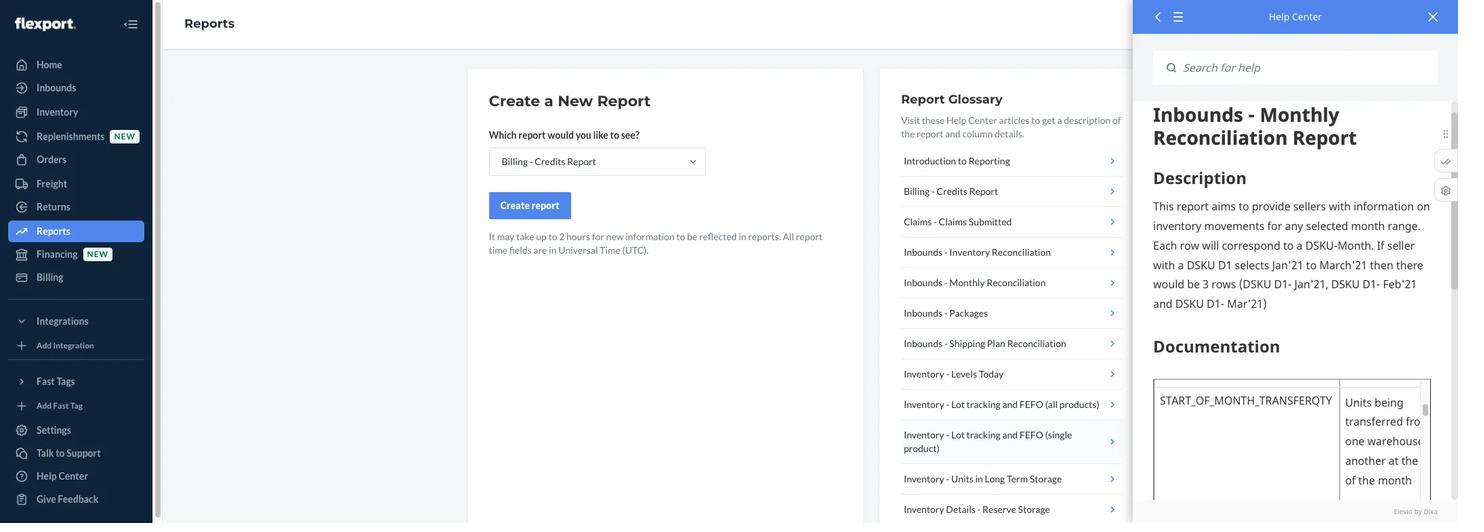 Task type: vqa. For each thing, say whether or not it's contained in the screenshot.
the rightmost Billing
yes



Task type: describe. For each thing, give the bounding box(es) containing it.
claims - claims submitted
[[904, 216, 1012, 228]]

to left reporting
[[958, 155, 967, 167]]

support
[[67, 448, 101, 459]]

inventory for inventory - lot tracking and fefo (all products)
[[904, 399, 944, 411]]

0 horizontal spatial credits
[[535, 156, 565, 167]]

settings link
[[8, 420, 144, 442]]

0 horizontal spatial billing
[[37, 272, 63, 283]]

details.
[[995, 128, 1024, 140]]

- for the inventory - units in long term storage button
[[946, 474, 949, 485]]

inbounds for inbounds
[[37, 82, 76, 94]]

- for claims - claims submitted button
[[934, 216, 937, 228]]

information
[[625, 231, 675, 243]]

add for add fast tag
[[37, 401, 52, 412]]

Search search field
[[1176, 51, 1438, 85]]

- for inbounds - inventory reconciliation button
[[944, 247, 948, 258]]

packages
[[949, 308, 988, 319]]

to right talk
[[56, 448, 65, 459]]

which
[[489, 129, 517, 141]]

tracking for (single
[[967, 430, 1001, 441]]

inventory for inventory - lot tracking and fefo (single product)
[[904, 430, 944, 441]]

report glossary
[[901, 92, 1003, 107]]

- for inventory - levels today button
[[946, 369, 949, 380]]

inbounds - inventory reconciliation
[[904, 247, 1051, 258]]

and inside visit these help center articles to get a description of the report and column details.
[[945, 128, 961, 140]]

give
[[37, 494, 56, 505]]

help center link
[[8, 466, 144, 488]]

0 vertical spatial help center
[[1269, 10, 1322, 23]]

units
[[951, 474, 974, 485]]

freight link
[[8, 173, 144, 195]]

to left 2 at the left top of page
[[548, 231, 557, 243]]

take
[[516, 231, 534, 243]]

financing
[[37, 249, 78, 260]]

glossary
[[948, 92, 1003, 107]]

reserve
[[982, 504, 1016, 516]]

report inside it may take up to 2 hours for new information to be reflected in reports. all report time fields are in universal time (utc).
[[796, 231, 823, 243]]

center inside visit these help center articles to get a description of the report and column details.
[[968, 115, 997, 126]]

reporting
[[969, 155, 1010, 167]]

fefo for (all
[[1020, 399, 1043, 411]]

integrations button
[[8, 311, 144, 333]]

- right details
[[977, 504, 981, 516]]

products)
[[1060, 399, 1099, 411]]

inventory - lot tracking and fefo (all products)
[[904, 399, 1099, 411]]

report inside "button"
[[532, 200, 559, 211]]

product)
[[904, 443, 939, 455]]

inbounds - shipping plan reconciliation
[[904, 338, 1066, 350]]

returns link
[[8, 196, 144, 218]]

0 vertical spatial billing
[[502, 156, 528, 167]]

new inside it may take up to 2 hours for new information to be reflected in reports. all report time fields are in universal time (utc).
[[606, 231, 624, 243]]

all
[[783, 231, 794, 243]]

0 vertical spatial storage
[[1030, 474, 1062, 485]]

new
[[558, 92, 593, 110]]

elevio
[[1394, 507, 1413, 517]]

elevio by dixa link
[[1153, 507, 1438, 517]]

lot for inventory - lot tracking and fefo (single product)
[[951, 430, 965, 441]]

flexport logo image
[[15, 17, 76, 31]]

orders
[[37, 154, 67, 165]]

levels
[[951, 369, 977, 380]]

add fast tag link
[[8, 398, 144, 415]]

lot for inventory - lot tracking and fefo (all products)
[[951, 399, 965, 411]]

shipping
[[949, 338, 985, 350]]

returns
[[37, 201, 70, 213]]

home
[[37, 59, 62, 70]]

introduction to reporting
[[904, 155, 1010, 167]]

2
[[559, 231, 565, 243]]

inbounds - inventory reconciliation button
[[901, 238, 1122, 268]]

0 vertical spatial reports link
[[184, 16, 235, 31]]

inbounds - packages
[[904, 308, 988, 319]]

tracking for (all
[[967, 399, 1001, 411]]

universal
[[558, 245, 598, 256]]

to inside visit these help center articles to get a description of the report and column details.
[[1031, 115, 1040, 126]]

0 vertical spatial in
[[739, 231, 746, 243]]

fast tags
[[37, 376, 75, 388]]

create report
[[500, 200, 559, 211]]

fast tags button
[[8, 371, 144, 393]]

billing - credits report inside billing - credits report button
[[904, 186, 998, 197]]

1 vertical spatial fast
[[53, 401, 69, 412]]

inventory - lot tracking and fefo (all products) button
[[901, 390, 1122, 421]]

time
[[489, 245, 508, 256]]

0 vertical spatial center
[[1292, 10, 1322, 23]]

0 vertical spatial a
[[544, 92, 553, 110]]

create for create a new report
[[489, 92, 540, 110]]

add integration link
[[8, 338, 144, 354]]

integrations
[[37, 316, 88, 327]]

tag
[[70, 401, 83, 412]]

be
[[687, 231, 697, 243]]

2 claims from the left
[[939, 216, 967, 228]]

report up the these
[[901, 92, 945, 107]]

inbounds - shipping plan reconciliation button
[[901, 329, 1122, 360]]

inbounds - monthly reconciliation
[[904, 277, 1046, 289]]

visit
[[901, 115, 920, 126]]

billing - credits report button
[[901, 177, 1122, 207]]

- down "which report would you like to see?"
[[530, 156, 533, 167]]

a inside visit these help center articles to get a description of the report and column details.
[[1057, 115, 1062, 126]]

the
[[901, 128, 915, 140]]

report inside visit these help center articles to get a description of the report and column details.
[[917, 128, 943, 140]]

replenishments
[[37, 131, 105, 142]]

inbounds for inbounds - inventory reconciliation
[[904, 247, 943, 258]]

add for add integration
[[37, 341, 52, 351]]

inventory for inventory details - reserve storage
[[904, 504, 944, 516]]

feedback
[[58, 494, 99, 505]]

inventory for inventory
[[37, 106, 78, 118]]

(all
[[1045, 399, 1058, 411]]

report up see?
[[597, 92, 651, 110]]

introduction
[[904, 155, 956, 167]]

orders link
[[8, 149, 144, 171]]

- for inbounds - packages button
[[944, 308, 948, 319]]

inventory for inventory - levels today
[[904, 369, 944, 380]]

today
[[979, 369, 1004, 380]]

term
[[1007, 474, 1028, 485]]

introduction to reporting button
[[901, 146, 1122, 177]]

(single
[[1045, 430, 1072, 441]]

inbounds - packages button
[[901, 299, 1122, 329]]

inbounds for inbounds - shipping plan reconciliation
[[904, 338, 943, 350]]

- for inventory - lot tracking and fefo (all products) button
[[946, 399, 949, 411]]

see?
[[621, 129, 639, 141]]

inbounds - monthly reconciliation button
[[901, 268, 1122, 299]]

fields
[[509, 245, 532, 256]]

to right like
[[610, 129, 619, 141]]

talk to support
[[37, 448, 101, 459]]

fast inside dropdown button
[[37, 376, 55, 388]]



Task type: locate. For each thing, give the bounding box(es) containing it.
a
[[544, 92, 553, 110], [1057, 115, 1062, 126]]

inbounds down home
[[37, 82, 76, 94]]

and
[[945, 128, 961, 140], [1002, 399, 1018, 411], [1002, 430, 1018, 441]]

inbounds down inbounds - packages
[[904, 338, 943, 350]]

tracking down inventory - lot tracking and fefo (all products)
[[967, 430, 1001, 441]]

claims - claims submitted button
[[901, 207, 1122, 238]]

0 vertical spatial credits
[[535, 156, 565, 167]]

2 vertical spatial billing
[[37, 272, 63, 283]]

2 horizontal spatial center
[[1292, 10, 1322, 23]]

new up billing link
[[87, 250, 108, 260]]

claims
[[904, 216, 932, 228], [939, 216, 967, 228]]

tracking inside "inventory - lot tracking and fefo (single product)"
[[967, 430, 1001, 441]]

0 horizontal spatial new
[[87, 250, 108, 260]]

0 vertical spatial lot
[[951, 399, 965, 411]]

billing down financing on the top left of page
[[37, 272, 63, 283]]

0 horizontal spatial reports
[[37, 226, 70, 237]]

1 vertical spatial billing
[[904, 186, 930, 197]]

center
[[1292, 10, 1322, 23], [968, 115, 997, 126], [59, 471, 88, 482]]

0 vertical spatial and
[[945, 128, 961, 140]]

1 horizontal spatial help
[[947, 115, 966, 126]]

column
[[962, 128, 993, 140]]

add left integration
[[37, 341, 52, 351]]

1 claims from the left
[[904, 216, 932, 228]]

report up up
[[532, 200, 559, 211]]

details
[[946, 504, 976, 516]]

fast
[[37, 376, 55, 388], [53, 401, 69, 412]]

may
[[497, 231, 514, 243]]

integration
[[53, 341, 94, 351]]

credits inside button
[[937, 186, 967, 197]]

0 horizontal spatial center
[[59, 471, 88, 482]]

and inside inventory - lot tracking and fefo (all products) button
[[1002, 399, 1018, 411]]

1 horizontal spatial new
[[114, 132, 135, 142]]

create inside "button"
[[500, 200, 530, 211]]

fast left tag
[[53, 401, 69, 412]]

new for replenishments
[[114, 132, 135, 142]]

create up the may
[[500, 200, 530, 211]]

it may take up to 2 hours for new information to be reflected in reports. all report time fields are in universal time (utc).
[[489, 231, 823, 256]]

0 horizontal spatial help
[[37, 471, 57, 482]]

reflected
[[699, 231, 737, 243]]

new for financing
[[87, 250, 108, 260]]

inventory left details
[[904, 504, 944, 516]]

1 horizontal spatial a
[[1057, 115, 1062, 126]]

billing inside button
[[904, 186, 930, 197]]

0 vertical spatial fast
[[37, 376, 55, 388]]

- left "units"
[[946, 474, 949, 485]]

2 lot from the top
[[951, 430, 965, 441]]

settings
[[37, 425, 71, 436]]

to left be
[[676, 231, 685, 243]]

reconciliation down inbounds - packages button
[[1007, 338, 1066, 350]]

and for inventory - lot tracking and fefo (single product)
[[1002, 430, 1018, 441]]

report down reporting
[[969, 186, 998, 197]]

claims left submitted
[[939, 216, 967, 228]]

1 vertical spatial storage
[[1018, 504, 1050, 516]]

and for inventory - lot tracking and fefo (all products)
[[1002, 399, 1018, 411]]

long
[[985, 474, 1005, 485]]

- for inbounds - monthly reconciliation button
[[944, 277, 948, 289]]

a left new
[[544, 92, 553, 110]]

- up the inbounds - inventory reconciliation
[[934, 216, 937, 228]]

visit these help center articles to get a description of the report and column details.
[[901, 115, 1121, 140]]

reconciliation inside button
[[992, 247, 1051, 258]]

a right 'get'
[[1057, 115, 1062, 126]]

give feedback button
[[8, 489, 144, 511]]

1 vertical spatial tracking
[[967, 430, 1001, 441]]

help down report glossary
[[947, 115, 966, 126]]

storage right term
[[1030, 474, 1062, 485]]

monthly
[[949, 277, 985, 289]]

create for create report
[[500, 200, 530, 211]]

report left would
[[518, 129, 546, 141]]

inbounds up inbounds - packages
[[904, 277, 943, 289]]

reconciliation down claims - claims submitted button
[[992, 247, 1051, 258]]

1 horizontal spatial claims
[[939, 216, 967, 228]]

1 vertical spatial help center
[[37, 471, 88, 482]]

1 vertical spatial new
[[606, 231, 624, 243]]

inventory details - reserve storage button
[[901, 495, 1122, 524]]

help
[[1269, 10, 1290, 23], [947, 115, 966, 126], [37, 471, 57, 482]]

which report would you like to see?
[[489, 129, 639, 141]]

0 vertical spatial reports
[[184, 16, 235, 31]]

tracking down the today
[[967, 399, 1001, 411]]

inbounds for inbounds - monthly reconciliation
[[904, 277, 943, 289]]

talk
[[37, 448, 54, 459]]

- down inventory - levels today
[[946, 399, 949, 411]]

inventory down product)
[[904, 474, 944, 485]]

create up which
[[489, 92, 540, 110]]

2 horizontal spatial billing
[[904, 186, 930, 197]]

1 vertical spatial billing - credits report
[[904, 186, 998, 197]]

close navigation image
[[123, 16, 139, 33]]

center up column
[[968, 115, 997, 126]]

inventory
[[37, 106, 78, 118], [949, 247, 990, 258], [904, 369, 944, 380], [904, 399, 944, 411], [904, 430, 944, 441], [904, 474, 944, 485], [904, 504, 944, 516]]

lot inside "inventory - lot tracking and fefo (single product)"
[[951, 430, 965, 441]]

add fast tag
[[37, 401, 83, 412]]

0 vertical spatial reconciliation
[[992, 247, 1051, 258]]

inventory inside "inventory - lot tracking and fefo (single product)"
[[904, 430, 944, 441]]

report down you
[[567, 156, 596, 167]]

inbounds link
[[8, 77, 144, 99]]

1 horizontal spatial reports link
[[184, 16, 235, 31]]

inbounds inside button
[[904, 338, 943, 350]]

billing - credits report down would
[[502, 156, 596, 167]]

inventory down inventory - levels today
[[904, 399, 944, 411]]

2 vertical spatial and
[[1002, 430, 1018, 441]]

1 horizontal spatial billing
[[502, 156, 528, 167]]

reconciliation inside button
[[1007, 338, 1066, 350]]

elevio by dixa
[[1394, 507, 1438, 517]]

1 horizontal spatial center
[[968, 115, 997, 126]]

credits
[[535, 156, 565, 167], [937, 186, 967, 197]]

- for inventory - lot tracking and fefo (single product) button
[[946, 430, 949, 441]]

0 horizontal spatial reports link
[[8, 221, 144, 243]]

- for billing - credits report button
[[932, 186, 935, 197]]

1 vertical spatial lot
[[951, 430, 965, 441]]

inbounds left packages
[[904, 308, 943, 319]]

add integration
[[37, 341, 94, 351]]

1 vertical spatial a
[[1057, 115, 1062, 126]]

- left levels on the bottom right of page
[[946, 369, 949, 380]]

1 vertical spatial center
[[968, 115, 997, 126]]

center down talk to support button at the bottom left
[[59, 471, 88, 482]]

these
[[922, 115, 945, 126]]

submitted
[[969, 216, 1012, 228]]

reconciliation down inbounds - inventory reconciliation button
[[987, 277, 1046, 289]]

report inside button
[[969, 186, 998, 197]]

1 fefo from the top
[[1020, 399, 1043, 411]]

help inside visit these help center articles to get a description of the report and column details.
[[947, 115, 966, 126]]

- for the 'inbounds - shipping plan reconciliation' button
[[944, 338, 948, 350]]

- up inventory - units in long term storage
[[946, 430, 949, 441]]

1 vertical spatial add
[[37, 401, 52, 412]]

inbounds inside button
[[904, 247, 943, 258]]

and inside "inventory - lot tracking and fefo (single product)"
[[1002, 430, 1018, 441]]

0 vertical spatial billing - credits report
[[502, 156, 596, 167]]

description
[[1064, 115, 1111, 126]]

help up give at the bottom of page
[[37, 471, 57, 482]]

freight
[[37, 178, 67, 190]]

and down inventory - levels today button
[[1002, 399, 1018, 411]]

inventory - units in long term storage
[[904, 474, 1062, 485]]

- left shipping
[[944, 338, 948, 350]]

2 horizontal spatial new
[[606, 231, 624, 243]]

lot up "units"
[[951, 430, 965, 441]]

2 horizontal spatial help
[[1269, 10, 1290, 23]]

in inside the inventory - units in long term storage button
[[975, 474, 983, 485]]

inbounds down claims - claims submitted
[[904, 247, 943, 258]]

2 horizontal spatial in
[[975, 474, 983, 485]]

1 lot from the top
[[951, 399, 965, 411]]

credits down would
[[535, 156, 565, 167]]

inventory - levels today
[[904, 369, 1004, 380]]

reports link
[[184, 16, 235, 31], [8, 221, 144, 243]]

0 vertical spatial new
[[114, 132, 135, 142]]

it
[[489, 231, 495, 243]]

2 vertical spatial in
[[975, 474, 983, 485]]

0 vertical spatial add
[[37, 341, 52, 351]]

-
[[530, 156, 533, 167], [932, 186, 935, 197], [934, 216, 937, 228], [944, 247, 948, 258], [944, 277, 948, 289], [944, 308, 948, 319], [944, 338, 948, 350], [946, 369, 949, 380], [946, 399, 949, 411], [946, 430, 949, 441], [946, 474, 949, 485], [977, 504, 981, 516]]

inventory for inventory - units in long term storage
[[904, 474, 944, 485]]

inventory - levels today button
[[901, 360, 1122, 390]]

billing link
[[8, 267, 144, 289]]

inventory up product)
[[904, 430, 944, 441]]

to left 'get'
[[1031, 115, 1040, 126]]

0 horizontal spatial a
[[544, 92, 553, 110]]

billing - credits report down the introduction to reporting
[[904, 186, 998, 197]]

0 horizontal spatial in
[[549, 245, 557, 256]]

2 vertical spatial help
[[37, 471, 57, 482]]

storage right reserve
[[1018, 504, 1050, 516]]

new up time
[[606, 231, 624, 243]]

inventory up monthly
[[949, 247, 990, 258]]

help up search search box
[[1269, 10, 1290, 23]]

1 vertical spatial in
[[549, 245, 557, 256]]

time
[[600, 245, 621, 256]]

1 tracking from the top
[[967, 399, 1001, 411]]

0 horizontal spatial claims
[[904, 216, 932, 228]]

add
[[37, 341, 52, 351], [37, 401, 52, 412]]

reports.
[[748, 231, 781, 243]]

0 vertical spatial help
[[1269, 10, 1290, 23]]

help center up search search box
[[1269, 10, 1322, 23]]

of
[[1113, 115, 1121, 126]]

by
[[1414, 507, 1422, 517]]

1 horizontal spatial billing - credits report
[[904, 186, 998, 197]]

to
[[1031, 115, 1040, 126], [610, 129, 619, 141], [958, 155, 967, 167], [548, 231, 557, 243], [676, 231, 685, 243], [56, 448, 65, 459]]

1 vertical spatial and
[[1002, 399, 1018, 411]]

1 horizontal spatial credits
[[937, 186, 967, 197]]

2 vertical spatial center
[[59, 471, 88, 482]]

1 vertical spatial help
[[947, 115, 966, 126]]

are
[[533, 245, 547, 256]]

0 vertical spatial tracking
[[967, 399, 1001, 411]]

inventory left levels on the bottom right of page
[[904, 369, 944, 380]]

claims down introduction
[[904, 216, 932, 228]]

reports
[[184, 16, 235, 31], [37, 226, 70, 237]]

fefo left (single
[[1020, 430, 1043, 441]]

like
[[593, 129, 608, 141]]

2 vertical spatial reconciliation
[[1007, 338, 1066, 350]]

talk to support button
[[8, 443, 144, 465]]

and down inventory - lot tracking and fefo (all products) button
[[1002, 430, 1018, 441]]

tracking
[[967, 399, 1001, 411], [967, 430, 1001, 441]]

help center
[[1269, 10, 1322, 23], [37, 471, 88, 482]]

1 vertical spatial reconciliation
[[987, 277, 1046, 289]]

up
[[536, 231, 547, 243]]

inventory - lot tracking and fefo (single product)
[[904, 430, 1072, 455]]

report down the these
[[917, 128, 943, 140]]

inventory - units in long term storage button
[[901, 465, 1122, 495]]

reconciliation for inbounds - monthly reconciliation
[[987, 277, 1046, 289]]

billing down which
[[502, 156, 528, 167]]

credits down the introduction to reporting
[[937, 186, 967, 197]]

- down introduction
[[932, 186, 935, 197]]

fefo inside "inventory - lot tracking and fefo (single product)"
[[1020, 430, 1043, 441]]

and left column
[[945, 128, 961, 140]]

1 vertical spatial credits
[[937, 186, 967, 197]]

create
[[489, 92, 540, 110], [500, 200, 530, 211]]

reconciliation for inbounds - inventory reconciliation
[[992, 247, 1051, 258]]

inbounds
[[37, 82, 76, 94], [904, 247, 943, 258], [904, 277, 943, 289], [904, 308, 943, 319], [904, 338, 943, 350]]

inventory details - reserve storage
[[904, 504, 1050, 516]]

1 vertical spatial reports link
[[8, 221, 144, 243]]

0 vertical spatial fefo
[[1020, 399, 1043, 411]]

2 add from the top
[[37, 401, 52, 412]]

2 tracking from the top
[[967, 430, 1001, 441]]

1 horizontal spatial help center
[[1269, 10, 1322, 23]]

help center up give feedback
[[37, 471, 88, 482]]

reconciliation inside button
[[987, 277, 1046, 289]]

center up search search box
[[1292, 10, 1322, 23]]

inventory - lot tracking and fefo (single product) button
[[901, 421, 1122, 465]]

in left reports.
[[739, 231, 746, 243]]

new up orders link
[[114, 132, 135, 142]]

home link
[[8, 54, 144, 76]]

- down claims - claims submitted
[[944, 247, 948, 258]]

lot down inventory - levels today
[[951, 399, 965, 411]]

- left packages
[[944, 308, 948, 319]]

in right are
[[549, 245, 557, 256]]

articles
[[999, 115, 1030, 126]]

fast left tags at the left
[[37, 376, 55, 388]]

1 vertical spatial fefo
[[1020, 430, 1043, 441]]

- left monthly
[[944, 277, 948, 289]]

would
[[548, 129, 574, 141]]

lot
[[951, 399, 965, 411], [951, 430, 965, 441]]

1 horizontal spatial in
[[739, 231, 746, 243]]

billing - credits report
[[502, 156, 596, 167], [904, 186, 998, 197]]

create a new report
[[489, 92, 651, 110]]

fefo left (all
[[1020, 399, 1043, 411]]

add up settings
[[37, 401, 52, 412]]

give feedback
[[37, 494, 99, 505]]

1 add from the top
[[37, 341, 52, 351]]

2 vertical spatial new
[[87, 250, 108, 260]]

inventory up replenishments
[[37, 106, 78, 118]]

1 horizontal spatial reports
[[184, 16, 235, 31]]

2 fefo from the top
[[1020, 430, 1043, 441]]

0 vertical spatial create
[[489, 92, 540, 110]]

tags
[[57, 376, 75, 388]]

1 vertical spatial reports
[[37, 226, 70, 237]]

for
[[592, 231, 604, 243]]

hours
[[566, 231, 590, 243]]

report right all
[[796, 231, 823, 243]]

create report button
[[489, 192, 571, 220]]

in left long
[[975, 474, 983, 485]]

inbounds for inbounds - packages
[[904, 308, 943, 319]]

0 horizontal spatial help center
[[37, 471, 88, 482]]

- inside "inventory - lot tracking and fefo (single product)"
[[946, 430, 949, 441]]

fefo for (single
[[1020, 430, 1043, 441]]

new
[[114, 132, 135, 142], [606, 231, 624, 243], [87, 250, 108, 260]]

1 vertical spatial create
[[500, 200, 530, 211]]

0 horizontal spatial billing - credits report
[[502, 156, 596, 167]]

billing down introduction
[[904, 186, 930, 197]]



